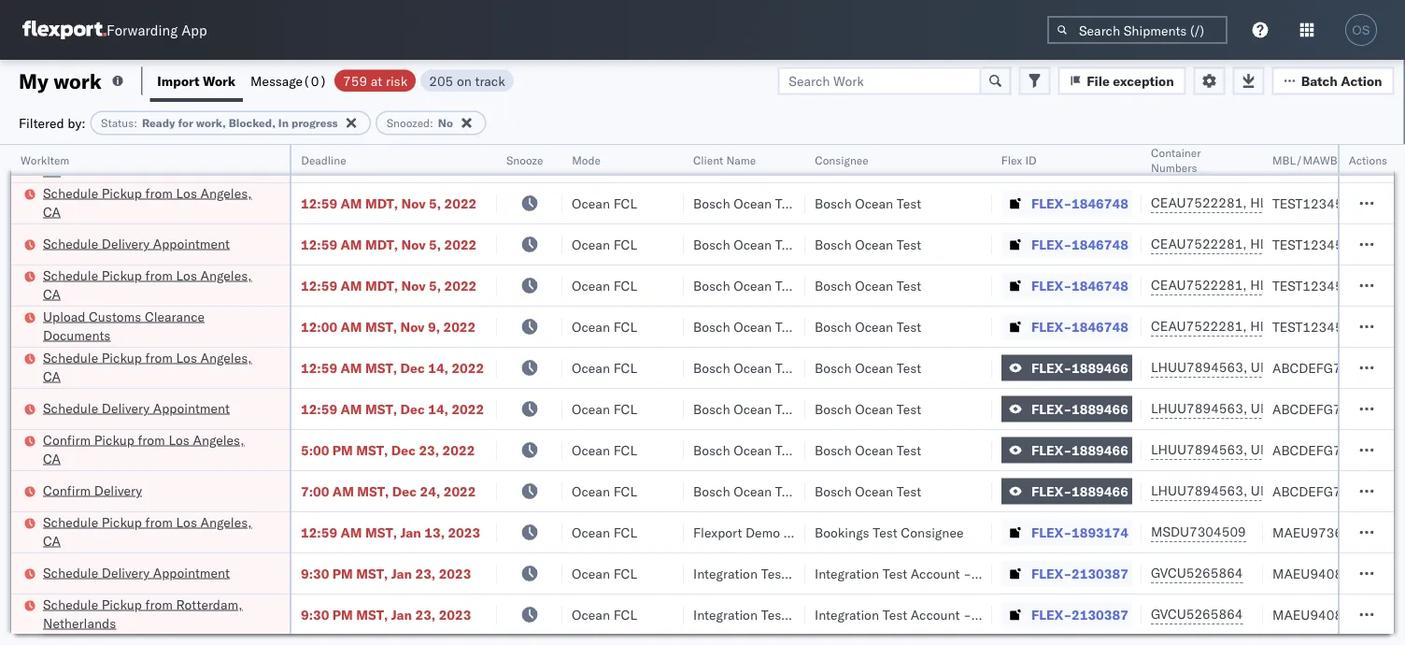 Task type: locate. For each thing, give the bounding box(es) containing it.
consignee for bookings test consignee
[[901, 524, 964, 540]]

23, for schedule pickup from rotterdam, netherlands
[[416, 606, 436, 623]]

8 flex- from the top
[[1032, 442, 1072, 458]]

14, up 5:00 pm mst, dec 23, 2022
[[428, 401, 449, 417]]

0 vertical spatial appointment
[[153, 235, 230, 251]]

ceau7522281,
[[1152, 153, 1248, 170], [1152, 194, 1248, 211], [1152, 236, 1248, 252], [1152, 277, 1248, 293], [1152, 318, 1248, 334]]

pickup up confirm delivery
[[94, 431, 134, 448]]

dec down 12:00 am mst, nov 9, 2022
[[401, 359, 425, 376]]

0 vertical spatial integration
[[815, 565, 880, 581]]

dec left '24,' at the left bottom of the page
[[393, 483, 417, 499]]

0 vertical spatial lagerfeld
[[1003, 565, 1058, 581]]

1 14, from the top
[[428, 359, 449, 376]]

dec up 7:00 am mst, dec 24, 2022
[[391, 442, 416, 458]]

schedule delivery appointment button
[[43, 234, 230, 255], [43, 399, 230, 419], [43, 563, 230, 584]]

snoozed
[[387, 116, 430, 130]]

maeu9408431
[[1273, 565, 1368, 581], [1273, 606, 1368, 623]]

schedule pickup from los angeles, ca button down workitem button
[[43, 184, 265, 223]]

1 test123456 from the top
[[1273, 154, 1352, 170]]

4 hlxu803 from the top
[[1350, 277, 1406, 293]]

2 - from the top
[[964, 606, 972, 623]]

nov
[[402, 154, 426, 170], [402, 195, 426, 211], [402, 236, 426, 252], [402, 277, 426, 294], [401, 318, 425, 335]]

am
[[341, 154, 362, 170], [341, 195, 362, 211], [341, 236, 362, 252], [341, 277, 362, 294], [341, 318, 362, 335], [341, 359, 362, 376], [341, 401, 362, 417], [333, 483, 354, 499], [341, 524, 362, 540]]

2023
[[448, 524, 481, 540], [439, 565, 472, 581], [439, 606, 472, 623]]

12:59
[[301, 154, 338, 170], [301, 195, 338, 211], [301, 236, 338, 252], [301, 277, 338, 294], [301, 359, 338, 376], [301, 401, 338, 417], [301, 524, 338, 540]]

by:
[[68, 115, 86, 131]]

1 schedule from the top
[[43, 143, 98, 160]]

ocean fcl for upload customs clearance documents button on the left
[[572, 318, 638, 335]]

9 flex- from the top
[[1032, 483, 1072, 499]]

gvcu5265864
[[1152, 565, 1244, 581], [1152, 606, 1244, 622]]

from
[[145, 143, 173, 160], [145, 185, 173, 201], [145, 267, 173, 283], [145, 349, 173, 366], [138, 431, 165, 448], [145, 514, 173, 530], [145, 596, 173, 612]]

12:59 for 3rd schedule pickup from los angeles, ca button
[[301, 277, 338, 294]]

1 vertical spatial 14,
[[428, 401, 449, 417]]

hlxu803
[[1350, 153, 1406, 170], [1350, 194, 1406, 211], [1350, 236, 1406, 252], [1350, 277, 1406, 293], [1350, 318, 1406, 334]]

4 hlxu6269489, from the top
[[1251, 277, 1347, 293]]

1 vertical spatial lagerfeld
[[1003, 606, 1058, 623]]

ca inside confirm pickup from los angeles, ca
[[43, 450, 61, 466]]

6 resize handle column header from the left
[[970, 145, 993, 645]]

4 resize handle column header from the left
[[662, 145, 684, 645]]

schedule pickup from los angeles, ca down workitem button
[[43, 185, 252, 220]]

5 fcl from the top
[[614, 318, 638, 335]]

1 vertical spatial 2023
[[439, 565, 472, 581]]

id
[[1026, 153, 1037, 167]]

4 schedule pickup from los angeles, ca button from the top
[[43, 348, 265, 387]]

9:30
[[301, 565, 329, 581], [301, 606, 329, 623]]

ca for first schedule pickup from los angeles, ca button from the bottom of the page
[[43, 532, 61, 549]]

2 vertical spatial schedule delivery appointment
[[43, 564, 230, 581]]

consignee right demo
[[784, 524, 847, 540]]

4 schedule pickup from los angeles, ca from the top
[[43, 349, 252, 384]]

2 vertical spatial jan
[[391, 606, 412, 623]]

schedule delivery appointment up customs
[[43, 235, 230, 251]]

1 schedule delivery appointment link from the top
[[43, 234, 230, 253]]

flex- for the schedule delivery appointment link corresponding to 12:59 am mst, dec 14, 2022
[[1032, 401, 1072, 417]]

1846748 for upload customs clearance documents link
[[1072, 318, 1129, 335]]

schedule pickup from rotterdam, netherlands link
[[43, 595, 265, 632]]

delivery up 'schedule pickup from rotterdam, netherlands'
[[102, 564, 150, 581]]

hlxu803 for schedule pickup from los angeles, ca link related to 3rd schedule pickup from los angeles, ca button
[[1350, 277, 1406, 293]]

6 ca from the top
[[43, 532, 61, 549]]

flex- for schedule pickup from los angeles, ca link related to 3rd schedule pickup from los angeles, ca button
[[1032, 277, 1072, 294]]

schedule pickup from los angeles, ca button down the ready
[[43, 143, 265, 182]]

0 vertical spatial flex-2130387
[[1032, 565, 1129, 581]]

2 vertical spatial schedule delivery appointment link
[[43, 563, 230, 582]]

consignee
[[815, 153, 869, 167], [784, 524, 847, 540], [901, 524, 964, 540]]

ca for 4th schedule pickup from los angeles, ca button from the top
[[43, 368, 61, 384]]

0 vertical spatial 2023
[[448, 524, 481, 540]]

schedule delivery appointment link for 12:59 am mdt, nov 5, 2022
[[43, 234, 230, 253]]

test123456 for schedule pickup from los angeles, ca link related to 3rd schedule pickup from los angeles, ca button
[[1273, 277, 1352, 294]]

from down the ready
[[145, 143, 173, 160]]

3 schedule pickup from los angeles, ca button from the top
[[43, 266, 265, 305]]

bosch
[[694, 154, 731, 170], [815, 154, 852, 170], [694, 195, 731, 211], [815, 195, 852, 211], [694, 236, 731, 252], [815, 236, 852, 252], [694, 277, 731, 294], [815, 277, 852, 294], [694, 318, 731, 335], [815, 318, 852, 335], [694, 359, 731, 376], [815, 359, 852, 376], [694, 401, 731, 417], [815, 401, 852, 417], [694, 442, 731, 458], [815, 442, 852, 458], [694, 483, 731, 499], [815, 483, 852, 499]]

12:59 for 4th schedule pickup from los angeles, ca button from the top
[[301, 359, 338, 376]]

1 flex- from the top
[[1032, 154, 1072, 170]]

pm
[[333, 442, 353, 458], [333, 565, 353, 581], [333, 606, 353, 623]]

test123456 for upload customs clearance documents link
[[1273, 318, 1352, 335]]

schedule pickup from los angeles, ca for schedule pickup from los angeles, ca link for 4th schedule pickup from los angeles, ca button from the top
[[43, 349, 252, 384]]

pickup up customs
[[102, 267, 142, 283]]

resize handle column header
[[267, 145, 290, 645], [475, 145, 497, 645], [540, 145, 563, 645], [662, 145, 684, 645], [783, 145, 806, 645], [970, 145, 993, 645], [1120, 145, 1142, 645], [1241, 145, 1264, 645], [1372, 145, 1395, 645]]

angeles, for schedule pickup from los angeles, ca link for 4th schedule pickup from los angeles, ca button from the top
[[201, 349, 252, 366]]

12:59 for 12:59 am mdt, nov 5, 2022 the 'schedule delivery appointment' button
[[301, 236, 338, 252]]

9:30 pm mst, jan 23, 2023
[[301, 565, 472, 581], [301, 606, 472, 623]]

759
[[343, 72, 367, 89]]

schedule pickup from los angeles, ca link up clearance
[[43, 266, 265, 303]]

los for confirm pickup from los angeles, ca button
[[169, 431, 190, 448]]

ocean fcl for 12:59 am mdt, nov 5, 2022 the 'schedule delivery appointment' button
[[572, 236, 638, 252]]

2 abcdefg78456546 from the top
[[1273, 401, 1399, 417]]

12:59 am mst, dec 14, 2022
[[301, 359, 484, 376], [301, 401, 484, 417]]

2 vertical spatial 23,
[[416, 606, 436, 623]]

2 vertical spatial schedule delivery appointment button
[[43, 563, 230, 584]]

ceau7522281, hlxu6269489, hlxu803 for 3rd schedule pickup from los angeles, ca button
[[1152, 277, 1406, 293]]

message
[[251, 72, 303, 89]]

delivery down confirm pickup from los angeles, ca
[[94, 482, 142, 498]]

0 vertical spatial jan
[[401, 524, 421, 540]]

ca down filtered by:
[[43, 162, 61, 179]]

pickup for schedule pickup from rotterdam, netherlands button on the bottom of the page
[[102, 596, 142, 612]]

ca up confirm delivery
[[43, 450, 61, 466]]

1 confirm from the top
[[43, 431, 91, 448]]

5:00
[[301, 442, 329, 458]]

0 vertical spatial 9:30
[[301, 565, 329, 581]]

resize handle column header for client name
[[783, 145, 806, 645]]

0 horizontal spatial :
[[134, 116, 137, 130]]

12 fcl from the top
[[614, 606, 638, 623]]

5 schedule pickup from los angeles, ca button from the top
[[43, 513, 265, 552]]

1 vertical spatial -
[[964, 606, 972, 623]]

0 vertical spatial karl
[[975, 565, 999, 581]]

filtered by:
[[19, 115, 86, 131]]

lagerfeld
[[1003, 565, 1058, 581], [1003, 606, 1058, 623]]

2 flex-1889466 from the top
[[1032, 401, 1129, 417]]

client name button
[[684, 149, 787, 167]]

ceau7522281, for upload customs clearance documents button on the left
[[1152, 318, 1248, 334]]

2 vertical spatial 2023
[[439, 606, 472, 623]]

numbers right mbl/mawb
[[1341, 153, 1388, 167]]

confirm down confirm pickup from los angeles, ca
[[43, 482, 91, 498]]

numbers inside button
[[1341, 153, 1388, 167]]

2 appointment from the top
[[153, 400, 230, 416]]

schedule delivery appointment button up 'schedule pickup from rotterdam, netherlands'
[[43, 563, 230, 584]]

2 ocean fcl from the top
[[572, 195, 638, 211]]

4 ceau7522281, hlxu6269489, hlxu803 from the top
[[1152, 277, 1406, 293]]

lhuu7894563,
[[1152, 359, 1248, 375], [1152, 400, 1248, 416], [1152, 441, 1248, 458], [1152, 482, 1248, 499]]

1 vertical spatial maeu9408431
[[1273, 606, 1368, 623]]

schedule delivery appointment button for 12:59 am mst, dec 14, 2022
[[43, 399, 230, 419]]

schedule pickup from los angeles, ca button down confirm delivery button
[[43, 513, 265, 552]]

0 horizontal spatial numbers
[[1152, 160, 1198, 174]]

1 1889466 from the top
[[1072, 359, 1129, 376]]

work
[[203, 72, 236, 89]]

1 vertical spatial jan
[[391, 565, 412, 581]]

9 resize handle column header from the left
[[1372, 145, 1395, 645]]

lhuu7894563, for schedule pickup from los angeles, ca
[[1152, 359, 1248, 375]]

dec for schedule delivery appointment
[[401, 401, 425, 417]]

1 12:59 from the top
[[301, 154, 338, 170]]

3 schedule pickup from los angeles, ca link from the top
[[43, 266, 265, 303]]

ocean fcl for 12:59 am mst, dec 14, 2022's the 'schedule delivery appointment' button
[[572, 401, 638, 417]]

from up confirm delivery
[[138, 431, 165, 448]]

1 lhuu7894563, uetu5238478 from the top
[[1152, 359, 1343, 375]]

schedule inside 'schedule pickup from rotterdam, netherlands'
[[43, 596, 98, 612]]

1 vertical spatial account
[[911, 606, 961, 623]]

ca
[[43, 162, 61, 179], [43, 203, 61, 220], [43, 286, 61, 302], [43, 368, 61, 384], [43, 450, 61, 466], [43, 532, 61, 549]]

1 ceau7522281, hlxu6269489, hlxu803 from the top
[[1152, 153, 1406, 170]]

am for schedule pickup from los angeles, ca link corresponding to 4th schedule pickup from los angeles, ca button from the bottom
[[341, 195, 362, 211]]

12:59 for 1st schedule pickup from los angeles, ca button from the top
[[301, 154, 338, 170]]

angeles, for confirm pickup from los angeles, ca link
[[193, 431, 244, 448]]

jan for schedule pickup from rotterdam, netherlands
[[391, 606, 412, 623]]

schedule pickup from los angeles, ca button up clearance
[[43, 266, 265, 305]]

1 vertical spatial flex-2130387
[[1032, 606, 1129, 623]]

confirm
[[43, 431, 91, 448], [43, 482, 91, 498]]

from inside confirm pickup from los angeles, ca
[[138, 431, 165, 448]]

from left the rotterdam, in the left bottom of the page
[[145, 596, 173, 612]]

schedule delivery appointment link
[[43, 234, 230, 253], [43, 399, 230, 417], [43, 563, 230, 582]]

test123456
[[1273, 154, 1352, 170], [1273, 195, 1352, 211], [1273, 236, 1352, 252], [1273, 277, 1352, 294], [1273, 318, 1352, 335]]

1 vertical spatial karl
[[975, 606, 999, 623]]

pickup down upload customs clearance documents
[[102, 349, 142, 366]]

los inside confirm pickup from los angeles, ca
[[169, 431, 190, 448]]

delivery up confirm pickup from los angeles, ca
[[102, 400, 150, 416]]

0 vertical spatial account
[[911, 565, 961, 581]]

4 flex- from the top
[[1032, 277, 1072, 294]]

appointment up the rotterdam, in the left bottom of the page
[[153, 564, 230, 581]]

schedule delivery appointment up 'schedule pickup from rotterdam, netherlands'
[[43, 564, 230, 581]]

schedule delivery appointment button up customs
[[43, 234, 230, 255]]

1 uetu5238478 from the top
[[1252, 359, 1343, 375]]

schedule pickup from los angeles, ca button down upload customs clearance documents button on the left
[[43, 348, 265, 387]]

schedule delivery appointment up confirm pickup from los angeles, ca
[[43, 400, 230, 416]]

0 vertical spatial schedule delivery appointment link
[[43, 234, 230, 253]]

schedule pickup from los angeles, ca down upload customs clearance documents button on the left
[[43, 349, 252, 384]]

fcl
[[614, 154, 638, 170], [614, 195, 638, 211], [614, 236, 638, 252], [614, 277, 638, 294], [614, 318, 638, 335], [614, 359, 638, 376], [614, 401, 638, 417], [614, 442, 638, 458], [614, 483, 638, 499], [614, 524, 638, 540], [614, 565, 638, 581], [614, 606, 638, 623]]

schedule pickup from los angeles, ca
[[43, 143, 252, 179], [43, 185, 252, 220], [43, 267, 252, 302], [43, 349, 252, 384], [43, 514, 252, 549]]

9 fcl from the top
[[614, 483, 638, 499]]

6 ocean fcl from the top
[[572, 359, 638, 376]]

2022 for 4th schedule pickup from los angeles, ca button from the top
[[452, 359, 484, 376]]

5:00 pm mst, dec 23, 2022
[[301, 442, 475, 458]]

ca down workitem
[[43, 203, 61, 220]]

schedule pickup from los angeles, ca for schedule pickup from los angeles, ca link related to 3rd schedule pickup from los angeles, ca button
[[43, 267, 252, 302]]

schedule pickup from los angeles, ca link down workitem button
[[43, 184, 265, 221]]

12:59 am mst, dec 14, 2022 down 12:00 am mst, nov 9, 2022
[[301, 359, 484, 376]]

3 flex-1889466 from the top
[[1032, 442, 1129, 458]]

pickup up 'netherlands'
[[102, 596, 142, 612]]

1 karl from the top
[[975, 565, 999, 581]]

schedule pickup from los angeles, ca link down the ready
[[43, 143, 265, 180]]

7 12:59 from the top
[[301, 524, 338, 540]]

10 flex- from the top
[[1032, 524, 1072, 540]]

schedule for 4th schedule pickup from los angeles, ca button from the bottom
[[43, 185, 98, 201]]

1 vertical spatial appointment
[[153, 400, 230, 416]]

0 vertical spatial schedule delivery appointment button
[[43, 234, 230, 255]]

1 integration test account - karl lagerfeld from the top
[[815, 565, 1058, 581]]

resize handle column header for flex id
[[1120, 145, 1142, 645]]

2022 for upload customs clearance documents button on the left
[[444, 318, 476, 335]]

2 1846748 from the top
[[1072, 195, 1129, 211]]

lhuu7894563, uetu5238478 for schedule delivery appointment
[[1152, 400, 1343, 416]]

2 12:59 am mst, dec 14, 2022 from the top
[[301, 401, 484, 417]]

4 schedule from the top
[[43, 267, 98, 283]]

0 vertical spatial confirm
[[43, 431, 91, 448]]

from for schedule pickup from los angeles, ca link related to 3rd schedule pickup from los angeles, ca button
[[145, 267, 173, 283]]

numbers inside container numbers
[[1152, 160, 1198, 174]]

1 schedule delivery appointment button from the top
[[43, 234, 230, 255]]

1 vertical spatial schedule delivery appointment button
[[43, 399, 230, 419]]

2 vertical spatial pm
[[333, 606, 353, 623]]

12:59 am mst, dec 14, 2022 up 5:00 pm mst, dec 23, 2022
[[301, 401, 484, 417]]

consignee down search work text field
[[815, 153, 869, 167]]

from down upload customs clearance documents button on the left
[[145, 349, 173, 366]]

3 hlxu803 from the top
[[1350, 236, 1406, 252]]

flex- for schedule pickup from rotterdam, netherlands link
[[1032, 606, 1072, 623]]

workitem
[[21, 153, 69, 167]]

los for 1st schedule pickup from los angeles, ca button from the top
[[176, 143, 197, 160]]

mbl/mawb
[[1273, 153, 1338, 167]]

1 flex-1846748 from the top
[[1032, 154, 1129, 170]]

uetu5238478 for confirm pickup from los angeles, ca
[[1252, 441, 1343, 458]]

pickup inside confirm pickup from los angeles, ca
[[94, 431, 134, 448]]

from down workitem button
[[145, 185, 173, 201]]

dec up 5:00 pm mst, dec 23, 2022
[[401, 401, 425, 417]]

confirm up confirm delivery
[[43, 431, 91, 448]]

am for schedule pickup from los angeles, ca link related to 3rd schedule pickup from los angeles, ca button
[[341, 277, 362, 294]]

3 test123456 from the top
[[1273, 236, 1352, 252]]

3 fcl from the top
[[614, 236, 638, 252]]

0 vertical spatial pm
[[333, 442, 353, 458]]

appointment up clearance
[[153, 235, 230, 251]]

schedule pickup from los angeles, ca link for 4th schedule pickup from los angeles, ca button from the top
[[43, 348, 265, 386]]

8 fcl from the top
[[614, 442, 638, 458]]

4 1846748 from the top
[[1072, 277, 1129, 294]]

hlxu6269489, for upload customs clearance documents button on the left
[[1251, 318, 1347, 334]]

2 ca from the top
[[43, 203, 61, 220]]

ocean fcl for 3rd schedule pickup from los angeles, ca button
[[572, 277, 638, 294]]

hlxu803 for upload customs clearance documents link
[[1350, 318, 1406, 334]]

schedule pickup from los angeles, ca down the ready
[[43, 143, 252, 179]]

schedule for 3rd schedule pickup from los angeles, ca button
[[43, 267, 98, 283]]

0 vertical spatial integration test account - karl lagerfeld
[[815, 565, 1058, 581]]

from up clearance
[[145, 267, 173, 283]]

angeles, for schedule pickup from los angeles, ca link corresponding to 4th schedule pickup from los angeles, ca button from the bottom
[[201, 185, 252, 201]]

from inside 'schedule pickup from rotterdam, netherlands'
[[145, 596, 173, 612]]

1 vertical spatial gvcu5265864
[[1152, 606, 1244, 622]]

5 resize handle column header from the left
[[783, 145, 806, 645]]

schedule for first schedule pickup from los angeles, ca button from the bottom of the page
[[43, 514, 98, 530]]

schedule pickup from los angeles, ca down confirm delivery button
[[43, 514, 252, 549]]

3 flex- from the top
[[1032, 236, 1072, 252]]

7 ocean fcl from the top
[[572, 401, 638, 417]]

1 vertical spatial integration test account - karl lagerfeld
[[815, 606, 1058, 623]]

schedule pickup from los angeles, ca for first schedule pickup from los angeles, ca button from the bottom of the page's schedule pickup from los angeles, ca link
[[43, 514, 252, 549]]

numbers for container numbers
[[1152, 160, 1198, 174]]

appointment up confirm pickup from los angeles, ca link
[[153, 400, 230, 416]]

1846748 for 1st schedule pickup from los angeles, ca button from the top schedule pickup from los angeles, ca link
[[1072, 154, 1129, 170]]

12:59 am mdt, nov 5, 2022 for 4th schedule pickup from los angeles, ca button from the bottom
[[301, 195, 477, 211]]

mst, for 4th schedule pickup from los angeles, ca button from the top
[[366, 359, 397, 376]]

pickup for 4th schedule pickup from los angeles, ca button from the top
[[102, 349, 142, 366]]

1 5, from the top
[[429, 154, 441, 170]]

0 vertical spatial gvcu5265864
[[1152, 565, 1244, 581]]

2 flex-2130387 from the top
[[1032, 606, 1129, 623]]

1 horizontal spatial numbers
[[1341, 153, 1388, 167]]

1 vertical spatial integration
[[815, 606, 880, 623]]

resize handle column header for deadline
[[475, 145, 497, 645]]

file exception button
[[1058, 67, 1187, 95], [1058, 67, 1187, 95]]

appointment for 12:59 am mst, dec 14, 2022
[[153, 400, 230, 416]]

os
[[1353, 23, 1371, 37]]

8 ocean fcl from the top
[[572, 442, 638, 458]]

10 ocean fcl from the top
[[572, 524, 638, 540]]

0 vertical spatial 2130387
[[1072, 565, 1129, 581]]

4 flex-1846748 from the top
[[1032, 277, 1129, 294]]

1 vertical spatial 2130387
[[1072, 606, 1129, 623]]

ca down confirm delivery button
[[43, 532, 61, 549]]

delivery for 12:59 am mst, dec 14, 2022's the 'schedule delivery appointment' button
[[102, 400, 150, 416]]

1 ceau7522281, from the top
[[1152, 153, 1248, 170]]

0 vertical spatial -
[[964, 565, 972, 581]]

1 mdt, from the top
[[366, 154, 398, 170]]

1 appointment from the top
[[153, 235, 230, 251]]

1 vertical spatial schedule delivery appointment link
[[43, 399, 230, 417]]

4 5, from the top
[[429, 277, 441, 294]]

3 5, from the top
[[429, 236, 441, 252]]

1 vertical spatial 12:59 am mst, dec 14, 2022
[[301, 401, 484, 417]]

uetu5238478
[[1252, 359, 1343, 375], [1252, 400, 1343, 416], [1252, 441, 1343, 458], [1252, 482, 1343, 499]]

4 fcl from the top
[[614, 277, 638, 294]]

1 vertical spatial confirm
[[43, 482, 91, 498]]

1 vertical spatial 9:30
[[301, 606, 329, 623]]

: left no on the left
[[430, 116, 434, 130]]

2022 for 3rd schedule pickup from los angeles, ca button
[[445, 277, 477, 294]]

14, for schedule pickup from los angeles, ca
[[428, 359, 449, 376]]

ceau7522281, for 4th schedule pickup from los angeles, ca button from the bottom
[[1152, 194, 1248, 211]]

5 hlxu6269489, from the top
[[1251, 318, 1347, 334]]

2 test123456 from the top
[[1273, 195, 1352, 211]]

delivery up customs
[[102, 235, 150, 251]]

ocean fcl for confirm pickup from los angeles, ca button
[[572, 442, 638, 458]]

3 lhuu7894563, uetu5238478 from the top
[[1152, 441, 1343, 458]]

account
[[911, 565, 961, 581], [911, 606, 961, 623]]

upload customs clearance documents link
[[43, 307, 265, 344]]

1 resize handle column header from the left
[[267, 145, 290, 645]]

0 vertical spatial 14,
[[428, 359, 449, 376]]

23,
[[419, 442, 440, 458], [416, 565, 436, 581], [416, 606, 436, 623]]

schedule pickup from los angeles, ca link down confirm delivery button
[[43, 513, 265, 550]]

2 vertical spatial appointment
[[153, 564, 230, 581]]

confirm inside confirm pickup from los angeles, ca
[[43, 431, 91, 448]]

4 ocean fcl from the top
[[572, 277, 638, 294]]

ocean fcl for schedule pickup from rotterdam, netherlands button on the bottom of the page
[[572, 606, 638, 623]]

1 horizontal spatial :
[[430, 116, 434, 130]]

numbers for mbl/mawb numbers
[[1341, 153, 1388, 167]]

4 schedule pickup from los angeles, ca link from the top
[[43, 348, 265, 386]]

1 vertical spatial pm
[[333, 565, 353, 581]]

upload
[[43, 308, 85, 324]]

confirm pickup from los angeles, ca link
[[43, 430, 265, 468]]

rotterdam,
[[176, 596, 243, 612]]

mode button
[[563, 149, 666, 167]]

lhuu7894563, for confirm pickup from los angeles, ca
[[1152, 441, 1248, 458]]

205 on track
[[429, 72, 506, 89]]

from down confirm pickup from los angeles, ca button
[[145, 514, 173, 530]]

2 confirm from the top
[[43, 482, 91, 498]]

ca up upload
[[43, 286, 61, 302]]

7 resize handle column header from the left
[[1120, 145, 1142, 645]]

5 ceau7522281, hlxu6269489, hlxu803 from the top
[[1152, 318, 1406, 334]]

5 schedule pickup from los angeles, ca from the top
[[43, 514, 252, 549]]

2022
[[445, 154, 477, 170], [445, 195, 477, 211], [445, 236, 477, 252], [445, 277, 477, 294], [444, 318, 476, 335], [452, 359, 484, 376], [452, 401, 484, 417], [443, 442, 475, 458], [444, 483, 476, 499]]

confirm delivery button
[[43, 481, 142, 502]]

mst, for confirm pickup from los angeles, ca button
[[356, 442, 388, 458]]

schedule delivery appointment button up confirm pickup from los angeles, ca
[[43, 399, 230, 419]]

schedule delivery appointment
[[43, 235, 230, 251], [43, 400, 230, 416], [43, 564, 230, 581]]

consignee inside button
[[815, 153, 869, 167]]

14, down 9,
[[428, 359, 449, 376]]

test123456 for schedule pickup from los angeles, ca link corresponding to 4th schedule pickup from los angeles, ca button from the bottom
[[1273, 195, 1352, 211]]

12:59 for 12:59 am mst, dec 14, 2022's the 'schedule delivery appointment' button
[[301, 401, 338, 417]]

angeles, inside confirm pickup from los angeles, ca
[[193, 431, 244, 448]]

1889466
[[1072, 359, 1129, 376], [1072, 401, 1129, 417], [1072, 442, 1129, 458], [1072, 483, 1129, 499]]

1846748
[[1072, 154, 1129, 170], [1072, 195, 1129, 211], [1072, 236, 1129, 252], [1072, 277, 1129, 294], [1072, 318, 1129, 335]]

1 vertical spatial 9:30 pm mst, jan 23, 2023
[[301, 606, 472, 623]]

pickup down workitem button
[[102, 185, 142, 201]]

0 vertical spatial 12:59 am mst, dec 14, 2022
[[301, 359, 484, 376]]

documents
[[43, 327, 111, 343]]

pickup inside 'schedule pickup from rotterdam, netherlands'
[[102, 596, 142, 612]]

hlxu6269489, for 4th schedule pickup from los angeles, ca button from the bottom
[[1251, 194, 1347, 211]]

5 12:59 from the top
[[301, 359, 338, 376]]

schedule delivery appointment link up 'schedule pickup from rotterdam, netherlands'
[[43, 563, 230, 582]]

flex-2130387 button
[[1002, 560, 1133, 587], [1002, 560, 1133, 587], [1002, 602, 1133, 628], [1002, 602, 1133, 628]]

12 ocean fcl from the top
[[572, 606, 638, 623]]

0 vertical spatial maeu9408431
[[1273, 565, 1368, 581]]

schedule delivery appointment link up confirm pickup from los angeles, ca
[[43, 399, 230, 417]]

dec for schedule pickup from los angeles, ca
[[401, 359, 425, 376]]

schedule delivery appointment for 12:59 am mst, dec 14, 2022
[[43, 400, 230, 416]]

: left the ready
[[134, 116, 137, 130]]

0 vertical spatial 9:30 pm mst, jan 23, 2023
[[301, 565, 472, 581]]

14, for schedule delivery appointment
[[428, 401, 449, 417]]

2 hlxu6269489, from the top
[[1251, 194, 1347, 211]]

14,
[[428, 359, 449, 376], [428, 401, 449, 417]]

pickup for 4th schedule pickup from los angeles, ca button from the bottom
[[102, 185, 142, 201]]

0 vertical spatial schedule delivery appointment
[[43, 235, 230, 251]]

flex-1889466 for schedule delivery appointment
[[1032, 401, 1129, 417]]

pickup down confirm delivery button
[[102, 514, 142, 530]]

lhuu7894563, uetu5238478 for schedule pickup from los angeles, ca
[[1152, 359, 1343, 375]]

8 resize handle column header from the left
[[1241, 145, 1264, 645]]

schedule pickup from los angeles, ca link down upload customs clearance documents button on the left
[[43, 348, 265, 386]]

resize handle column header for container numbers
[[1241, 145, 1264, 645]]

consignee right bookings
[[901, 524, 964, 540]]

los for first schedule pickup from los angeles, ca button from the bottom of the page
[[176, 514, 197, 530]]

5 flex- from the top
[[1032, 318, 1072, 335]]

ca down documents
[[43, 368, 61, 384]]

confirm inside button
[[43, 482, 91, 498]]

mbl/mawb numbers
[[1273, 153, 1388, 167]]

0 vertical spatial 23,
[[419, 442, 440, 458]]

1 vertical spatial 23,
[[416, 565, 436, 581]]

schedule pickup from los angeles, ca up clearance
[[43, 267, 252, 302]]

schedule delivery appointment link up customs
[[43, 234, 230, 253]]

1889466 for schedule delivery appointment
[[1072, 401, 1129, 417]]

2 flex-1846748 from the top
[[1032, 195, 1129, 211]]

ocean
[[572, 154, 610, 170], [734, 154, 772, 170], [856, 154, 894, 170], [572, 195, 610, 211], [734, 195, 772, 211], [856, 195, 894, 211], [572, 236, 610, 252], [734, 236, 772, 252], [856, 236, 894, 252], [572, 277, 610, 294], [734, 277, 772, 294], [856, 277, 894, 294], [572, 318, 610, 335], [734, 318, 772, 335], [856, 318, 894, 335], [572, 359, 610, 376], [734, 359, 772, 376], [856, 359, 894, 376], [572, 401, 610, 417], [734, 401, 772, 417], [856, 401, 894, 417], [572, 442, 610, 458], [734, 442, 772, 458], [856, 442, 894, 458], [572, 483, 610, 499], [734, 483, 772, 499], [856, 483, 894, 499], [572, 524, 610, 540], [572, 565, 610, 581], [572, 606, 610, 623]]

2 schedule delivery appointment from the top
[[43, 400, 230, 416]]

1 vertical spatial schedule delivery appointment
[[43, 400, 230, 416]]

12:59 am mdt, nov 5, 2022 for 3rd schedule pickup from los angeles, ca button
[[301, 277, 477, 294]]

numbers down container
[[1152, 160, 1198, 174]]

2023 for schedule pickup from rotterdam, netherlands
[[439, 606, 472, 623]]

schedule pickup from los angeles, ca button
[[43, 143, 265, 182], [43, 184, 265, 223], [43, 266, 265, 305], [43, 348, 265, 387], [43, 513, 265, 552]]

maeu9736123
[[1273, 524, 1368, 540]]

5 ca from the top
[[43, 450, 61, 466]]

ocean fcl for 4th schedule pickup from los angeles, ca button from the top
[[572, 359, 638, 376]]

1 1846748 from the top
[[1072, 154, 1129, 170]]

1 ocean fcl from the top
[[572, 154, 638, 170]]

pickup
[[102, 143, 142, 160], [102, 185, 142, 201], [102, 267, 142, 283], [102, 349, 142, 366], [94, 431, 134, 448], [102, 514, 142, 530], [102, 596, 142, 612]]

nov for schedule pickup from los angeles, ca link corresponding to 4th schedule pickup from los angeles, ca button from the bottom
[[402, 195, 426, 211]]

lhuu7894563, uetu5238478
[[1152, 359, 1343, 375], [1152, 400, 1343, 416], [1152, 441, 1343, 458], [1152, 482, 1343, 499]]

pickup down status
[[102, 143, 142, 160]]



Task type: describe. For each thing, give the bounding box(es) containing it.
schedule pickup from los angeles, ca link for 4th schedule pickup from los angeles, ca button from the bottom
[[43, 184, 265, 221]]

flex- for confirm pickup from los angeles, ca link
[[1032, 442, 1072, 458]]

3 schedule from the top
[[43, 235, 98, 251]]

mst, for upload customs clearance documents button on the left
[[366, 318, 397, 335]]

am for 1st schedule pickup from los angeles, ca button from the top schedule pickup from los angeles, ca link
[[341, 154, 362, 170]]

3 resize handle column header from the left
[[540, 145, 563, 645]]

12:59 for 4th schedule pickup from los angeles, ca button from the bottom
[[301, 195, 338, 211]]

consignee for flexport demo consignee
[[784, 524, 847, 540]]

3 hlxu6269489, from the top
[[1251, 236, 1347, 252]]

mbl/mawb numbers button
[[1264, 149, 1406, 167]]

import work
[[157, 72, 236, 89]]

10 fcl from the top
[[614, 524, 638, 540]]

2 pm from the top
[[333, 565, 353, 581]]

workitem button
[[11, 149, 271, 167]]

ca for 4th schedule pickup from los angeles, ca button from the bottom
[[43, 203, 61, 220]]

Search Shipments (/) text field
[[1048, 16, 1228, 44]]

3 appointment from the top
[[153, 564, 230, 581]]

1893174
[[1072, 524, 1129, 540]]

4 lhuu7894563, from the top
[[1152, 482, 1248, 499]]

flex-1846748 for upload customs clearance documents link
[[1032, 318, 1129, 335]]

205
[[429, 72, 454, 89]]

confirm delivery link
[[43, 481, 142, 500]]

import
[[157, 72, 200, 89]]

blocked,
[[229, 116, 276, 130]]

hlxu803 for schedule pickup from los angeles, ca link corresponding to 4th schedule pickup from los angeles, ca button from the bottom
[[1350, 194, 1406, 211]]

batch action
[[1302, 72, 1383, 89]]

from for confirm pickup from los angeles, ca link
[[138, 431, 165, 448]]

9 ocean fcl from the top
[[572, 483, 638, 499]]

confirm delivery
[[43, 482, 142, 498]]

2 mdt, from the top
[[366, 195, 398, 211]]

2023 for schedule pickup from los angeles, ca
[[448, 524, 481, 540]]

24,
[[420, 483, 441, 499]]

appointment for 12:59 am mdt, nov 5, 2022
[[153, 235, 230, 251]]

am for the schedule delivery appointment link related to 12:59 am mdt, nov 5, 2022
[[341, 236, 362, 252]]

4 mdt, from the top
[[366, 277, 398, 294]]

resize handle column header for consignee
[[970, 145, 993, 645]]

my
[[19, 68, 48, 93]]

3 ceau7522281, hlxu6269489, hlxu803 from the top
[[1152, 236, 1406, 252]]

os button
[[1341, 8, 1384, 51]]

schedule pickup from los angeles, ca for 1st schedule pickup from los angeles, ca button from the top schedule pickup from los angeles, ca link
[[43, 143, 252, 179]]

1 2130387 from the top
[[1072, 565, 1129, 581]]

status : ready for work, blocked, in progress
[[101, 116, 338, 130]]

hlxu6269489, for 1st schedule pickup from los angeles, ca button from the top
[[1251, 153, 1347, 170]]

forwarding app link
[[22, 21, 207, 39]]

test123456 for 1st schedule pickup from los angeles, ca button from the top schedule pickup from los angeles, ca link
[[1273, 154, 1352, 170]]

flex-1889466 for confirm pickup from los angeles, ca
[[1032, 442, 1129, 458]]

2022 for confirm pickup from los angeles, ca button
[[443, 442, 475, 458]]

2 fcl from the top
[[614, 195, 638, 211]]

angeles, for 1st schedule pickup from los angeles, ca button from the top schedule pickup from los angeles, ca link
[[201, 143, 252, 160]]

2 karl from the top
[[975, 606, 999, 623]]

1 schedule pickup from los angeles, ca button from the top
[[43, 143, 265, 182]]

work,
[[196, 116, 226, 130]]

5, for 1st schedule pickup from los angeles, ca button from the top schedule pickup from los angeles, ca link
[[429, 154, 441, 170]]

for
[[178, 116, 193, 130]]

container numbers button
[[1142, 141, 1245, 175]]

2022 for 1st schedule pickup from los angeles, ca button from the top
[[445, 154, 477, 170]]

client name
[[694, 153, 757, 167]]

hlxu6269489, for 3rd schedule pickup from los angeles, ca button
[[1251, 277, 1347, 293]]

client
[[694, 153, 724, 167]]

work
[[54, 68, 102, 93]]

flex- for upload customs clearance documents link
[[1032, 318, 1072, 335]]

upload customs clearance documents button
[[43, 307, 265, 346]]

mst, for 12:59 am mst, dec 14, 2022's the 'schedule delivery appointment' button
[[366, 401, 397, 417]]

delivery for 12:59 am mdt, nov 5, 2022 the 'schedule delivery appointment' button
[[102, 235, 150, 251]]

from for schedule pickup from rotterdam, netherlands link
[[145, 596, 173, 612]]

pickup for first schedule pickup from los angeles, ca button from the bottom of the page
[[102, 514, 142, 530]]

schedule pickup from rotterdam, netherlands
[[43, 596, 243, 631]]

schedule pickup from los angeles, ca link for first schedule pickup from los angeles, ca button from the bottom of the page
[[43, 513, 265, 550]]

status
[[101, 116, 134, 130]]

1 9:30 pm mst, jan 23, 2023 from the top
[[301, 565, 472, 581]]

1 gvcu5265864 from the top
[[1152, 565, 1244, 581]]

8 schedule from the top
[[43, 564, 98, 581]]

bookings test consignee
[[815, 524, 964, 540]]

actions
[[1350, 153, 1389, 167]]

schedule delivery appointment for 12:59 am mdt, nov 5, 2022
[[43, 235, 230, 251]]

delivery for third the 'schedule delivery appointment' button
[[102, 564, 150, 581]]

resize handle column header for workitem
[[267, 145, 290, 645]]

3 schedule delivery appointment from the top
[[43, 564, 230, 581]]

on
[[457, 72, 472, 89]]

1 integration from the top
[[815, 565, 880, 581]]

5, for schedule pickup from los angeles, ca link related to 3rd schedule pickup from los angeles, ca button
[[429, 277, 441, 294]]

app
[[182, 21, 207, 39]]

flexport
[[694, 524, 743, 540]]

11 fcl from the top
[[614, 565, 638, 581]]

clearance
[[145, 308, 205, 324]]

2 account from the top
[[911, 606, 961, 623]]

1 fcl from the top
[[614, 154, 638, 170]]

mode
[[572, 153, 601, 167]]

4 lhuu7894563, uetu5238478 from the top
[[1152, 482, 1343, 499]]

1 9:30 from the top
[[301, 565, 329, 581]]

7:00 am mst, dec 24, 2022
[[301, 483, 476, 499]]

name
[[727, 153, 757, 167]]

2 schedule pickup from los angeles, ca button from the top
[[43, 184, 265, 223]]

los for 4th schedule pickup from los angeles, ca button from the bottom
[[176, 185, 197, 201]]

schedule pickup from los angeles, ca link for 1st schedule pickup from los angeles, ca button from the top
[[43, 143, 265, 180]]

schedule for 1st schedule pickup from los angeles, ca button from the top
[[43, 143, 98, 160]]

flex
[[1002, 153, 1023, 167]]

flexport. image
[[22, 21, 107, 39]]

11 ocean fcl from the top
[[572, 565, 638, 581]]

los for 3rd schedule pickup from los angeles, ca button
[[176, 267, 197, 283]]

4 abcdefg78456546 from the top
[[1273, 483, 1399, 499]]

ocean fcl for first schedule pickup from los angeles, ca button from the bottom of the page
[[572, 524, 638, 540]]

schedule pickup from rotterdam, netherlands button
[[43, 595, 265, 634]]

track
[[475, 72, 506, 89]]

message (0)
[[251, 72, 327, 89]]

progress
[[292, 116, 338, 130]]

file
[[1087, 72, 1110, 89]]

1889466 for schedule pickup from los angeles, ca
[[1072, 359, 1129, 376]]

7 fcl from the top
[[614, 401, 638, 417]]

12:59 for first schedule pickup from los angeles, ca button from the bottom of the page
[[301, 524, 338, 540]]

pm for confirm pickup from los angeles, ca
[[333, 442, 353, 458]]

batch action button
[[1273, 67, 1395, 95]]

ceau7522281, hlxu6269489, hlxu803 for 1st schedule pickup from los angeles, ca button from the top
[[1152, 153, 1406, 170]]

12:00 am mst, nov 9, 2022
[[301, 318, 476, 335]]

no
[[438, 116, 453, 130]]

pickup for 3rd schedule pickup from los angeles, ca button
[[102, 267, 142, 283]]

2 gvcu5265864 from the top
[[1152, 606, 1244, 622]]

netherlands
[[43, 615, 116, 631]]

: for status
[[134, 116, 137, 130]]

abcdefg78456546 for schedule delivery appointment
[[1273, 401, 1399, 417]]

flex id button
[[993, 149, 1124, 167]]

2 maeu9408431 from the top
[[1273, 606, 1368, 623]]

from for 1st schedule pickup from los angeles, ca button from the top schedule pickup from los angeles, ca link
[[145, 143, 173, 160]]

1 account from the top
[[911, 565, 961, 581]]

filtered
[[19, 115, 64, 131]]

2 integration test account - karl lagerfeld from the top
[[815, 606, 1058, 623]]

at
[[371, 72, 383, 89]]

confirm for confirm delivery
[[43, 482, 91, 498]]

schedule pickup from los angeles, ca for schedule pickup from los angeles, ca link corresponding to 4th schedule pickup from los angeles, ca button from the bottom
[[43, 185, 252, 220]]

dec for confirm pickup from los angeles, ca
[[391, 442, 416, 458]]

lhuu7894563, for schedule delivery appointment
[[1152, 400, 1248, 416]]

bookings
[[815, 524, 870, 540]]

abcdefg78456546 for schedule pickup from los angeles, ca
[[1273, 359, 1399, 376]]

container numbers
[[1152, 145, 1202, 174]]

flex-1889466 for schedule pickup from los angeles, ca
[[1032, 359, 1129, 376]]

9,
[[428, 318, 440, 335]]

pickup for confirm pickup from los angeles, ca button
[[94, 431, 134, 448]]

in
[[278, 116, 289, 130]]

3 ceau7522281, from the top
[[1152, 236, 1248, 252]]

ceau7522281, hlxu6269489, hlxu803 for 4th schedule pickup from los angeles, ca button from the bottom
[[1152, 194, 1406, 211]]

6 fcl from the top
[[614, 359, 638, 376]]

1 maeu9408431 from the top
[[1273, 565, 1368, 581]]

6 schedule from the top
[[43, 400, 98, 416]]

file exception
[[1087, 72, 1175, 89]]

deadline button
[[292, 149, 479, 167]]

ca for confirm pickup from los angeles, ca button
[[43, 450, 61, 466]]

2 9:30 pm mst, jan 23, 2023 from the top
[[301, 606, 472, 623]]

2 2130387 from the top
[[1072, 606, 1129, 623]]

3 mdt, from the top
[[366, 236, 398, 252]]

upload customs clearance documents
[[43, 308, 205, 343]]

forwarding app
[[107, 21, 207, 39]]

demo
[[746, 524, 781, 540]]

4 flex-1889466 from the top
[[1032, 483, 1129, 499]]

13,
[[425, 524, 445, 540]]

my work
[[19, 68, 102, 93]]

flex-1893174
[[1032, 524, 1129, 540]]

flex-1846748 for schedule pickup from los angeles, ca link related to 3rd schedule pickup from los angeles, ca button
[[1032, 277, 1129, 294]]

1846748 for schedule pickup from los angeles, ca link related to 3rd schedule pickup from los angeles, ca button
[[1072, 277, 1129, 294]]

confirm pickup from los angeles, ca
[[43, 431, 244, 466]]

(0)
[[303, 72, 327, 89]]

batch
[[1302, 72, 1339, 89]]

12:59 am mst, jan 13, 2023
[[301, 524, 481, 540]]

confirm pickup from los angeles, ca button
[[43, 430, 265, 470]]

pm for schedule pickup from rotterdam, netherlands
[[333, 606, 353, 623]]

3 flex-1846748 from the top
[[1032, 236, 1129, 252]]

msdu7304509
[[1152, 524, 1247, 540]]

flex id
[[1002, 153, 1037, 167]]

12:00
[[301, 318, 338, 335]]

11 flex- from the top
[[1032, 565, 1072, 581]]

3 12:59 am mdt, nov 5, 2022 from the top
[[301, 236, 477, 252]]

3 schedule delivery appointment link from the top
[[43, 563, 230, 582]]

2 lagerfeld from the top
[[1003, 606, 1058, 623]]

ready
[[142, 116, 175, 130]]

1 flex-2130387 from the top
[[1032, 565, 1129, 581]]

import work button
[[150, 60, 243, 102]]

2 9:30 from the top
[[301, 606, 329, 623]]

angeles, for schedule pickup from los angeles, ca link related to 3rd schedule pickup from los angeles, ca button
[[201, 267, 252, 283]]

7:00
[[301, 483, 329, 499]]

flex- for schedule pickup from los angeles, ca link for 4th schedule pickup from los angeles, ca button from the top
[[1032, 359, 1072, 376]]

forwarding
[[107, 21, 178, 39]]

4 1889466 from the top
[[1072, 483, 1129, 499]]

3 schedule delivery appointment button from the top
[[43, 563, 230, 584]]

risk
[[386, 72, 408, 89]]

exception
[[1114, 72, 1175, 89]]

1 lagerfeld from the top
[[1003, 565, 1058, 581]]

abcdefg78456546 for confirm pickup from los angeles, ca
[[1273, 442, 1399, 458]]

23, for confirm pickup from los angeles, ca
[[419, 442, 440, 458]]

4 uetu5238478 from the top
[[1252, 482, 1343, 499]]

2 integration from the top
[[815, 606, 880, 623]]

12:59 am mst, dec 14, 2022 for schedule pickup from los angeles, ca
[[301, 359, 484, 376]]

12:59 am mdt, nov 5, 2022 for 1st schedule pickup from los angeles, ca button from the top
[[301, 154, 477, 170]]

snooze
[[507, 153, 543, 167]]

pickup for 1st schedule pickup from los angeles, ca button from the top
[[102, 143, 142, 160]]

resize handle column header for mode
[[662, 145, 684, 645]]

759 at risk
[[343, 72, 408, 89]]

action
[[1342, 72, 1383, 89]]

deadline
[[301, 153, 346, 167]]

flex- for first schedule pickup from los angeles, ca button from the bottom of the page's schedule pickup from los angeles, ca link
[[1032, 524, 1072, 540]]

flex- for the schedule delivery appointment link related to 12:59 am mdt, nov 5, 2022
[[1032, 236, 1072, 252]]

from for schedule pickup from los angeles, ca link for 4th schedule pickup from los angeles, ca button from the top
[[145, 349, 173, 366]]

customs
[[89, 308, 141, 324]]

snoozed : no
[[387, 116, 453, 130]]

delivery for confirm delivery button
[[94, 482, 142, 498]]

mst, for schedule pickup from rotterdam, netherlands button on the bottom of the page
[[356, 606, 388, 623]]

3 1846748 from the top
[[1072, 236, 1129, 252]]

container
[[1152, 145, 1202, 159]]

uetu5238478 for schedule delivery appointment
[[1252, 400, 1343, 416]]

Search Work text field
[[778, 67, 982, 95]]

hlxu803 for 1st schedule pickup from los angeles, ca button from the top schedule pickup from los angeles, ca link
[[1350, 153, 1406, 170]]

1 - from the top
[[964, 565, 972, 581]]

consignee button
[[806, 149, 974, 167]]



Task type: vqa. For each thing, say whether or not it's contained in the screenshot.
Deadline
yes



